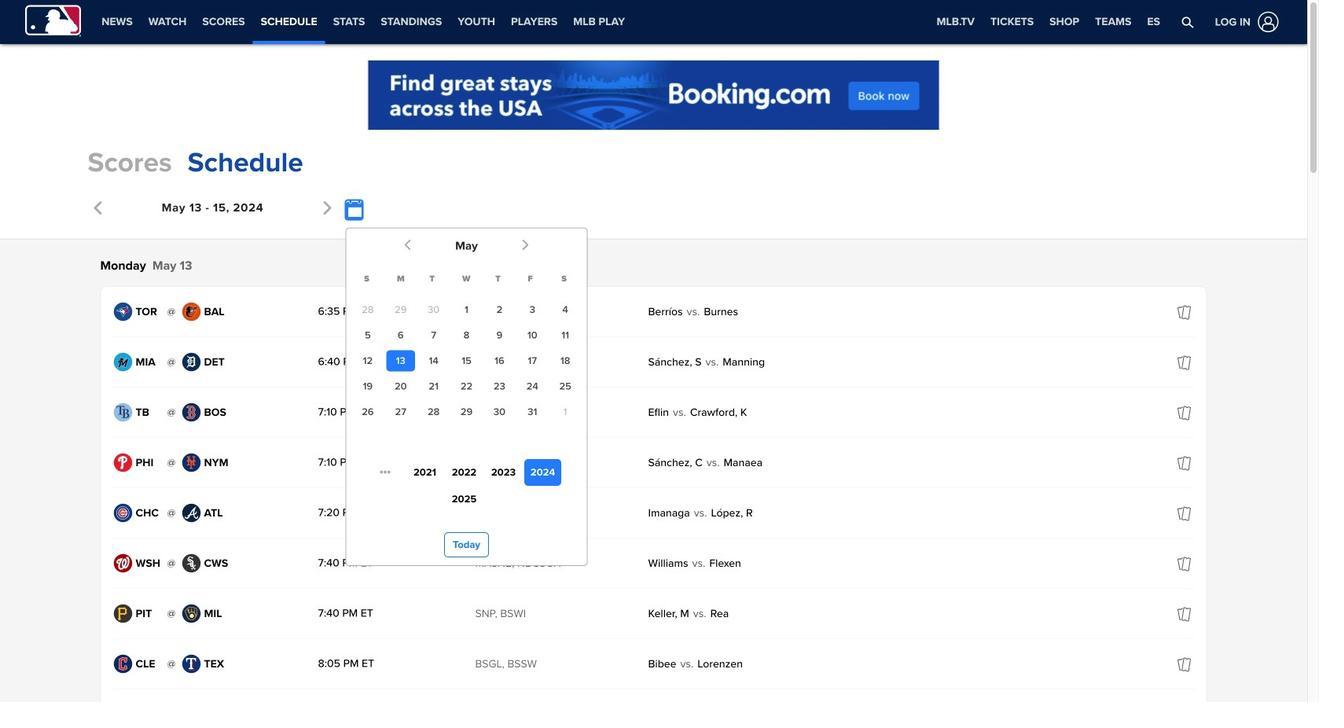 Task type: locate. For each thing, give the bounding box(es) containing it.
det image
[[182, 353, 201, 372]]

choose saturday, june 1st, 2024 option
[[551, 401, 580, 423]]

0 horizontal spatial advertisement element
[[368, 60, 940, 131]]

choose sunday, may 26th, 2024 option
[[354, 401, 382, 423]]

choose friday, may 24th, 2024 option
[[518, 376, 547, 397]]

choose wednesday, may 8th, 2024 option
[[452, 325, 481, 346]]

tor image
[[114, 302, 133, 321]]

choose sunday, may 5th, 2024 option
[[354, 325, 382, 346]]

choose thursday, may 16th, 2024 option
[[485, 350, 514, 372]]

tex image
[[182, 655, 201, 674]]

None text field
[[346, 200, 363, 220]]

1 horizontal spatial advertisement element
[[984, 143, 1220, 183]]

nym image
[[182, 453, 201, 472]]

mia image
[[114, 353, 133, 372]]

choose wednesday, may 1st, 2024 option
[[452, 299, 481, 321]]

month  2024-05 list box
[[352, 297, 582, 454]]

choose sunday, april 28th, 2024 option
[[354, 299, 382, 321]]

advertisement element
[[368, 60, 940, 131], [984, 143, 1220, 183]]

tb image
[[114, 403, 133, 422]]

choose friday, may 17th, 2024 option
[[518, 350, 547, 372]]

major league baseball image
[[25, 5, 81, 37]]

choose saturday, may 4th, 2024 option
[[551, 299, 580, 321]]

choose saturday, may 18th, 2024 option
[[551, 350, 580, 372]]

choose wednesday, may 22nd, 2024 option
[[452, 376, 481, 397]]

choose friday, may 10th, 2024 option
[[518, 325, 547, 346]]

bos image
[[182, 403, 201, 422]]

bal image
[[182, 302, 201, 321]]

choose friday, may 31st, 2024 option
[[518, 401, 547, 423]]

choose friday, may 3rd, 2024 option
[[518, 299, 547, 321]]

secondary navigation element
[[94, 0, 633, 44], [633, 0, 765, 44]]

choose tuesday, may 28th, 2024 option
[[420, 401, 448, 423]]



Task type: describe. For each thing, give the bounding box(es) containing it.
choose tuesday, may 14th, 2024 option
[[420, 350, 448, 372]]

choose tuesday, may 21st, 2024 option
[[420, 376, 448, 397]]

choose wednesday, may 15th, 2024 option
[[452, 350, 481, 372]]

atl image
[[182, 504, 201, 523]]

0 vertical spatial advertisement element
[[368, 60, 940, 131]]

cws image
[[182, 554, 201, 573]]

1 vertical spatial advertisement element
[[984, 143, 1220, 183]]

tertiary navigation element
[[929, 0, 1169, 44]]

choose monday, may 20th, 2024 option
[[387, 376, 415, 397]]

mil image
[[182, 605, 201, 623]]

choose sunday, may 19th, 2024 option
[[354, 376, 382, 397]]

choose saturday, may 11th, 2024 option
[[551, 325, 580, 346]]

choose monday, may 27th, 2024 option
[[387, 401, 415, 423]]

chc image
[[114, 504, 133, 523]]

select date dialog
[[346, 228, 588, 566]]

choose monday, may 6th, 2024 option
[[387, 325, 415, 346]]

choose wednesday, may 29th, 2024 option
[[452, 401, 481, 423]]

choose saturday, may 25th, 2024 option
[[551, 376, 580, 397]]

choose thursday, may 30th, 2024 option
[[485, 401, 514, 423]]

pit image
[[114, 605, 133, 623]]

choose thursday, may 9th, 2024 option
[[485, 325, 514, 346]]

choose tuesday, april 30th, 2024 option
[[420, 299, 448, 321]]

phi image
[[114, 453, 133, 472]]

top navigation menu bar
[[0, 0, 1308, 44]]

view all years image
[[380, 467, 391, 478]]

choose sunday, may 12th, 2024 option
[[354, 350, 382, 372]]

wsh image
[[114, 554, 133, 573]]

choose thursday, may 23rd, 2024 option
[[485, 376, 514, 397]]

cle image
[[114, 655, 133, 674]]

choose tuesday, may 7th, 2024 option
[[420, 325, 448, 346]]

2 secondary navigation element from the left
[[633, 0, 765, 44]]

choose thursday, may 2nd, 2024 option
[[485, 299, 514, 321]]

choose monday, may 13th, 2024 option
[[387, 350, 415, 372]]

1 secondary navigation element from the left
[[94, 0, 633, 44]]

choose monday, april 29th, 2024 option
[[387, 299, 415, 321]]



Task type: vqa. For each thing, say whether or not it's contained in the screenshot.
Secondary Navigation element
yes



